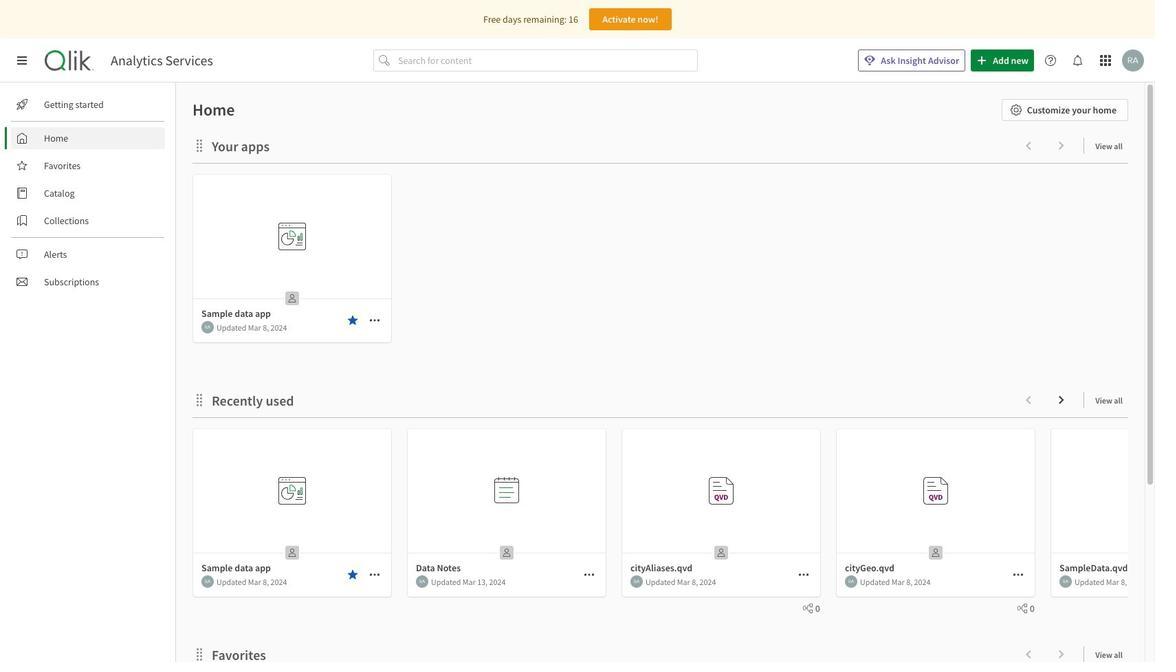 Task type: vqa. For each thing, say whether or not it's contained in the screenshot.
field
no



Task type: describe. For each thing, give the bounding box(es) containing it.
2 vertical spatial move collection image
[[193, 648, 206, 661]]

0 horizontal spatial ruby anderson image
[[202, 321, 214, 334]]

2 more actions image from the left
[[584, 570, 595, 581]]

0 vertical spatial move collection image
[[193, 139, 206, 152]]

1 horizontal spatial ruby anderson image
[[416, 576, 429, 588]]



Task type: locate. For each thing, give the bounding box(es) containing it.
Search for content text field
[[396, 50, 698, 72]]

more actions image
[[369, 570, 380, 581], [584, 570, 595, 581], [1013, 570, 1024, 581]]

1 vertical spatial move collection image
[[193, 393, 206, 407]]

1 more actions image from the left
[[369, 570, 380, 581]]

ruby anderson image
[[202, 321, 214, 334], [416, 576, 429, 588]]

remove from favorites image
[[347, 315, 358, 326]]

analytics services element
[[111, 52, 213, 69]]

ruby anderson image
[[1123, 50, 1145, 72], [202, 576, 214, 588], [631, 576, 643, 588], [845, 576, 858, 588], [1060, 576, 1072, 588]]

0 horizontal spatial more actions image
[[369, 570, 380, 581]]

1 horizontal spatial more actions image
[[799, 570, 810, 581]]

0 vertical spatial ruby anderson image
[[202, 321, 214, 334]]

1 vertical spatial more actions image
[[799, 570, 810, 581]]

close sidebar menu image
[[17, 55, 28, 66]]

2 horizontal spatial more actions image
[[1013, 570, 1024, 581]]

navigation pane element
[[0, 88, 175, 299]]

main content
[[171, 83, 1156, 662]]

move collection image
[[193, 139, 206, 152], [193, 393, 206, 407], [193, 648, 206, 661]]

ruby anderson element
[[202, 321, 214, 334], [202, 576, 214, 588], [416, 576, 429, 588], [631, 576, 643, 588], [845, 576, 858, 588], [1060, 576, 1072, 588]]

remove from favorites image
[[347, 570, 358, 581]]

0 vertical spatial more actions image
[[369, 315, 380, 326]]

0 horizontal spatial more actions image
[[369, 315, 380, 326]]

1 horizontal spatial more actions image
[[584, 570, 595, 581]]

3 more actions image from the left
[[1013, 570, 1024, 581]]

more actions image
[[369, 315, 380, 326], [799, 570, 810, 581]]

1 vertical spatial ruby anderson image
[[416, 576, 429, 588]]



